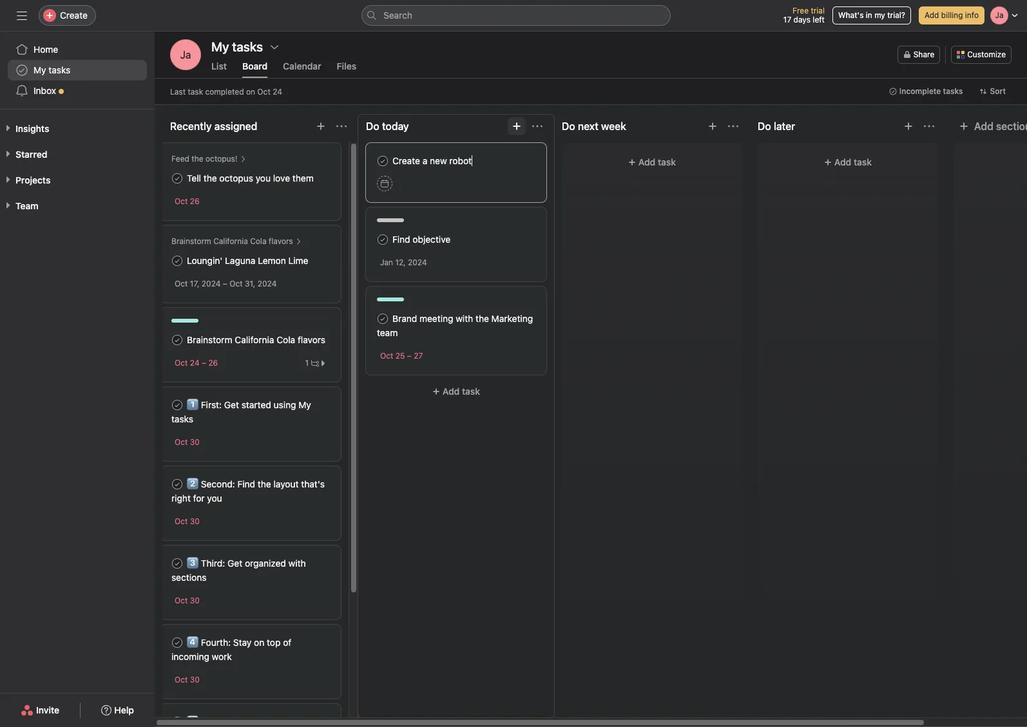 Task type: locate. For each thing, give the bounding box(es) containing it.
1 horizontal spatial 24
[[273, 87, 282, 96]]

completed image for find objective
[[375, 232, 391, 247]]

1 vertical spatial my
[[299, 400, 311, 410]]

31,
[[245, 279, 255, 289]]

0 horizontal spatial –
[[202, 358, 206, 368]]

completed image left tell
[[169, 171, 185, 186]]

more section actions image left do today on the left
[[336, 121, 347, 131]]

1 horizontal spatial 2024
[[258, 279, 277, 289]]

oct 30 down 1️⃣
[[175, 438, 200, 447]]

search list box
[[362, 5, 671, 26]]

0 horizontal spatial 2024
[[202, 279, 221, 289]]

1 vertical spatial find
[[237, 479, 255, 490]]

completed checkbox up "right"
[[169, 477, 185, 492]]

tasks right incomplete
[[943, 86, 963, 96]]

completed image up team
[[375, 311, 391, 327]]

brainstorm up 'oct 24 – 26'
[[187, 334, 232, 345]]

completed checkbox left 1️⃣
[[169, 398, 185, 413]]

team
[[377, 327, 398, 338]]

1 add task image from the left
[[512, 121, 522, 131]]

do next week
[[562, 121, 626, 132]]

0 vertical spatial my
[[34, 64, 46, 75]]

0 horizontal spatial 26
[[190, 197, 200, 206]]

the left 'layout'
[[258, 479, 271, 490]]

more section actions image left do
[[532, 121, 543, 131]]

2 vertical spatial tasks
[[171, 414, 193, 425]]

– left 31,
[[223, 279, 227, 289]]

1 horizontal spatial flavors
[[298, 334, 325, 345]]

invite
[[36, 705, 59, 716]]

loungin' laguna lemon lime
[[187, 255, 308, 266]]

2 horizontal spatial –
[[407, 351, 412, 361]]

brainstorm up loungin' on the left top of page
[[171, 237, 211, 246]]

1 30 from the top
[[190, 438, 200, 447]]

30 for 4️⃣
[[190, 675, 200, 685]]

1 vertical spatial california
[[235, 334, 274, 345]]

the left marketing at the top
[[476, 313, 489, 324]]

completed image for loungin' laguna lemon lime
[[169, 253, 185, 269]]

get inside 1️⃣ first: get started using my tasks
[[224, 400, 239, 410]]

oct 30 for 4️⃣
[[175, 675, 200, 685]]

1 horizontal spatial more section actions image
[[532, 121, 543, 131]]

add task button for do later
[[766, 151, 931, 174]]

oct up 1️⃣
[[175, 358, 188, 368]]

oct 30 down sections
[[175, 596, 200, 606]]

info
[[965, 10, 979, 20]]

4️⃣
[[187, 637, 198, 648]]

completed checkbox up team
[[375, 311, 391, 327]]

1 horizontal spatial add task image
[[708, 121, 718, 131]]

– up first:
[[202, 358, 206, 368]]

add task image for do later
[[903, 121, 914, 131]]

tasks for incomplete tasks
[[943, 86, 963, 96]]

add task image down calendar link
[[316, 121, 326, 131]]

oct
[[257, 87, 271, 96], [175, 197, 188, 206], [175, 279, 188, 289], [230, 279, 243, 289], [380, 351, 393, 361], [175, 358, 188, 368], [175, 438, 188, 447], [175, 517, 188, 526], [175, 596, 188, 606], [175, 675, 188, 685]]

hide sidebar image
[[17, 10, 27, 21]]

you down second:
[[207, 493, 222, 504]]

1 horizontal spatial tasks
[[171, 414, 193, 425]]

3️⃣ third: get organized with sections
[[171, 558, 306, 583]]

1 horizontal spatial add task
[[639, 157, 676, 168]]

add task image
[[512, 121, 522, 131], [708, 121, 718, 131]]

more section actions image for do next week
[[728, 121, 739, 131]]

2 horizontal spatial add task button
[[766, 151, 931, 174]]

with right the meeting
[[456, 313, 473, 324]]

get right first:
[[224, 400, 239, 410]]

0 horizontal spatial add task image
[[512, 121, 522, 131]]

brainstorm california cola flavors up 1
[[187, 334, 325, 345]]

0 horizontal spatial you
[[207, 493, 222, 504]]

0 horizontal spatial cola
[[250, 237, 266, 246]]

get inside 3️⃣ third: get organized with sections
[[228, 558, 242, 569]]

cola
[[250, 237, 266, 246], [277, 334, 295, 345]]

completed image left 1️⃣
[[169, 398, 185, 413]]

california down 31,
[[235, 334, 274, 345]]

with right organized
[[288, 558, 306, 569]]

for
[[193, 493, 205, 504]]

2 add task image from the left
[[708, 121, 718, 131]]

3 completed image from the top
[[169, 398, 185, 413]]

1 vertical spatial flavors
[[298, 334, 325, 345]]

show options image
[[269, 42, 280, 52]]

0 horizontal spatial with
[[288, 558, 306, 569]]

add task image down incomplete
[[903, 121, 914, 131]]

find right second:
[[237, 479, 255, 490]]

brand
[[392, 313, 417, 324]]

1 vertical spatial tasks
[[943, 86, 963, 96]]

1 horizontal spatial 26
[[208, 358, 218, 368]]

2 horizontal spatial tasks
[[943, 86, 963, 96]]

completed checkbox left tell
[[169, 171, 185, 186]]

completed image up jan on the top left
[[375, 232, 391, 247]]

26 down tell
[[190, 197, 200, 206]]

0 vertical spatial get
[[224, 400, 239, 410]]

tasks inside 1️⃣ first: get started using my tasks
[[171, 414, 193, 425]]

completed image up "right"
[[169, 477, 185, 492]]

tell the octopus you love them
[[187, 173, 314, 184]]

completed image
[[169, 171, 185, 186], [169, 253, 185, 269], [169, 398, 185, 413], [169, 635, 185, 651]]

completed image for 1️⃣ first: get started using my tasks
[[169, 398, 185, 413]]

completed image for tell the octopus you love them
[[169, 171, 185, 186]]

help button
[[93, 699, 142, 722]]

files link
[[337, 61, 356, 78]]

last
[[170, 87, 186, 96]]

Completed checkbox
[[375, 311, 391, 327], [169, 333, 185, 348], [169, 477, 185, 492], [169, 556, 185, 572], [169, 635, 185, 651], [171, 717, 182, 727]]

flavors up lemon
[[269, 237, 293, 246]]

you
[[256, 173, 271, 184], [207, 493, 222, 504]]

the
[[192, 154, 203, 164], [203, 173, 217, 184], [476, 313, 489, 324], [258, 479, 271, 490]]

3 30 from the top
[[190, 596, 200, 606]]

jan 12, 2024 button
[[380, 258, 427, 267]]

3 oct 30 from the top
[[175, 596, 200, 606]]

tasks down 1️⃣
[[171, 414, 193, 425]]

2 more section actions image from the left
[[924, 121, 934, 131]]

4 oct 30 from the top
[[175, 675, 200, 685]]

0 vertical spatial 24
[[273, 87, 282, 96]]

you left love
[[256, 173, 271, 184]]

more section actions image for do later
[[924, 121, 934, 131]]

0 horizontal spatial find
[[237, 479, 255, 490]]

completed image up 'oct 24 – 26'
[[169, 333, 185, 348]]

2 oct 30 from the top
[[175, 517, 200, 526]]

– left 27
[[407, 351, 412, 361]]

1 horizontal spatial my
[[299, 400, 311, 410]]

oct 26
[[175, 197, 200, 206]]

get for started
[[224, 400, 239, 410]]

0 horizontal spatial more section actions image
[[336, 121, 347, 131]]

3️⃣
[[187, 558, 198, 569]]

add task image left do later
[[708, 121, 718, 131]]

octopus!
[[206, 154, 238, 164]]

17,
[[190, 279, 199, 289]]

0 vertical spatial brainstorm california cola flavors
[[171, 237, 293, 246]]

on
[[246, 87, 255, 96], [254, 637, 264, 648]]

30 down sections
[[190, 596, 200, 606]]

1 vertical spatial you
[[207, 493, 222, 504]]

completed checkbox left loungin' on the left top of page
[[169, 253, 185, 269]]

do today
[[366, 121, 409, 132]]

30 down incoming
[[190, 675, 200, 685]]

california up laguna
[[213, 237, 248, 246]]

0 horizontal spatial tasks
[[49, 64, 70, 75]]

list
[[211, 61, 227, 72]]

trial?
[[888, 10, 905, 20]]

0 vertical spatial find
[[392, 234, 410, 245]]

1 vertical spatial cola
[[277, 334, 295, 345]]

oct 30 button down "right"
[[175, 517, 200, 526]]

left
[[813, 15, 825, 24]]

2 horizontal spatial add task
[[834, 157, 872, 168]]

2 more section actions image from the left
[[532, 121, 543, 131]]

with
[[456, 313, 473, 324], [288, 558, 306, 569]]

2024 right 12,
[[408, 258, 427, 267]]

with inside brand meeting with the marketing team
[[456, 313, 473, 324]]

1 completed image from the top
[[169, 171, 185, 186]]

0 vertical spatial with
[[456, 313, 473, 324]]

more section actions image left do later
[[728, 121, 739, 131]]

1 horizontal spatial add task image
[[903, 121, 914, 131]]

find
[[392, 234, 410, 245], [237, 479, 255, 490]]

add task image for do next week
[[708, 121, 718, 131]]

completed checkbox up 'oct 24 – 26'
[[169, 333, 185, 348]]

0 vertical spatial tasks
[[49, 64, 70, 75]]

tasks inside my tasks link
[[49, 64, 70, 75]]

oct left 25
[[380, 351, 393, 361]]

on left top at the left bottom of the page
[[254, 637, 264, 648]]

30 down 1️⃣
[[190, 438, 200, 447]]

1 oct 30 from the top
[[175, 438, 200, 447]]

completed image for 2️⃣ second: find the layout that's right for you
[[169, 477, 185, 492]]

team
[[15, 200, 38, 211]]

oct 30
[[175, 438, 200, 447], [175, 517, 200, 526], [175, 596, 200, 606], [175, 675, 200, 685]]

my inside my tasks link
[[34, 64, 46, 75]]

completed image for brand meeting with the marketing team
[[375, 311, 391, 327]]

flavors up 1
[[298, 334, 325, 345]]

1 more section actions image from the left
[[728, 121, 739, 131]]

completed image left loungin' on the left top of page
[[169, 253, 185, 269]]

incomplete tasks button
[[883, 82, 969, 101]]

30 down for
[[190, 517, 200, 526]]

1 vertical spatial get
[[228, 558, 242, 569]]

0 horizontal spatial my
[[34, 64, 46, 75]]

–
[[223, 279, 227, 289], [407, 351, 412, 361], [202, 358, 206, 368]]

24 up 1️⃣
[[190, 358, 200, 368]]

3 oct 30 button from the top
[[175, 596, 200, 606]]

1 vertical spatial on
[[254, 637, 264, 648]]

my up inbox
[[34, 64, 46, 75]]

projects
[[15, 175, 51, 186]]

completed image
[[375, 153, 391, 169], [375, 232, 391, 247], [375, 311, 391, 327], [169, 333, 185, 348], [169, 477, 185, 492], [169, 556, 185, 572]]

24 down show options image
[[273, 87, 282, 96]]

more section actions image for do today
[[532, 121, 543, 131]]

oct left 17,
[[175, 279, 188, 289]]

top
[[267, 637, 281, 648]]

more section actions image
[[336, 121, 347, 131], [532, 121, 543, 131]]

what's
[[838, 10, 864, 20]]

2024
[[408, 258, 427, 267], [202, 279, 221, 289], [258, 279, 277, 289]]

them
[[292, 173, 314, 184]]

completed checkbox left 3️⃣
[[169, 556, 185, 572]]

more section actions image
[[728, 121, 739, 131], [924, 121, 934, 131]]

2 completed image from the top
[[169, 253, 185, 269]]

the right tell
[[203, 173, 217, 184]]

sections
[[171, 572, 206, 583]]

on for completed
[[246, 87, 255, 96]]

meeting
[[420, 313, 453, 324]]

completed checkbox left '4️⃣'
[[169, 635, 185, 651]]

Completed checkbox
[[375, 153, 391, 169], [169, 171, 185, 186], [375, 232, 391, 247], [169, 253, 185, 269], [169, 398, 185, 413]]

oct 17, 2024 – oct 31, 2024
[[175, 279, 277, 289]]

on down board "link" at the left of page
[[246, 87, 255, 96]]

add for add task button corresponding to do next week
[[639, 157, 656, 168]]

create
[[60, 10, 88, 21]]

1 horizontal spatial find
[[392, 234, 410, 245]]

more section actions image down incomplete tasks dropdown button
[[924, 121, 934, 131]]

customize button
[[951, 46, 1012, 64]]

1 more section actions image from the left
[[336, 121, 347, 131]]

the right "feed"
[[192, 154, 203, 164]]

add task image
[[316, 121, 326, 131], [903, 121, 914, 131]]

0 vertical spatial flavors
[[269, 237, 293, 246]]

add for do later's add task button
[[834, 157, 851, 168]]

1 add task image from the left
[[316, 121, 326, 131]]

2024 for 12,
[[408, 258, 427, 267]]

find inside 2️⃣ second: find the layout that's right for you
[[237, 479, 255, 490]]

fourth:
[[201, 637, 231, 648]]

2024 right 31,
[[258, 279, 277, 289]]

0 vertical spatial you
[[256, 173, 271, 184]]

add task
[[639, 157, 676, 168], [834, 157, 872, 168], [443, 386, 480, 397]]

on for stay
[[254, 637, 264, 648]]

task for left add task button
[[462, 386, 480, 397]]

2 horizontal spatial 2024
[[408, 258, 427, 267]]

1 vertical spatial with
[[288, 558, 306, 569]]

1 horizontal spatial add task button
[[570, 151, 735, 174]]

1 horizontal spatial with
[[456, 313, 473, 324]]

my right using
[[299, 400, 311, 410]]

marketing
[[491, 313, 533, 324]]

brainstorm california cola flavors
[[171, 237, 293, 246], [187, 334, 325, 345]]

octopus
[[219, 173, 253, 184]]

brainstorm california cola flavors up laguna
[[171, 237, 293, 246]]

get
[[224, 400, 239, 410], [228, 558, 242, 569]]

1 vertical spatial brainstorm
[[187, 334, 232, 345]]

4 completed image from the top
[[169, 635, 185, 651]]

0 horizontal spatial 24
[[190, 358, 200, 368]]

completed image left 3️⃣
[[169, 556, 185, 572]]

completed image left '4️⃣'
[[169, 635, 185, 651]]

my
[[34, 64, 46, 75], [299, 400, 311, 410]]

2 add task image from the left
[[903, 121, 914, 131]]

0 horizontal spatial flavors
[[269, 237, 293, 246]]

2024 right 17,
[[202, 279, 221, 289]]

0 vertical spatial on
[[246, 87, 255, 96]]

completed
[[205, 87, 244, 96]]

oct down 1️⃣
[[175, 438, 188, 447]]

1 vertical spatial 26
[[208, 358, 218, 368]]

0 horizontal spatial add task image
[[316, 121, 326, 131]]

add for add section button
[[974, 121, 994, 132]]

4 oct 30 button from the top
[[175, 675, 200, 685]]

trial
[[811, 6, 825, 15]]

Write a task name text field
[[377, 154, 536, 168]]

love
[[273, 173, 290, 184]]

tasks down home
[[49, 64, 70, 75]]

flavors
[[269, 237, 293, 246], [298, 334, 325, 345]]

oct 30 button down 1️⃣
[[175, 438, 200, 447]]

oct 30 down incoming
[[175, 675, 200, 685]]

completed image for 3️⃣ third: get organized with sections
[[169, 556, 185, 572]]

26 up first:
[[208, 358, 218, 368]]

add task image left do
[[512, 121, 522, 131]]

oct 25 – 27
[[380, 351, 423, 361]]

oct 30 button down incoming
[[175, 675, 200, 685]]

1 horizontal spatial more section actions image
[[924, 121, 934, 131]]

get right third:
[[228, 558, 242, 569]]

section
[[996, 121, 1027, 132]]

0 horizontal spatial more section actions image
[[728, 121, 739, 131]]

1 oct 30 button from the top
[[175, 438, 200, 447]]

completed checkbox for 4️⃣ fourth: stay on top of incoming work
[[169, 635, 185, 651]]

tasks inside incomplete tasks dropdown button
[[943, 86, 963, 96]]

oct 30 for 1️⃣
[[175, 438, 200, 447]]

4 30 from the top
[[190, 675, 200, 685]]

find up 12,
[[392, 234, 410, 245]]

oct 30 down "right"
[[175, 517, 200, 526]]

oct 30 button down sections
[[175, 596, 200, 606]]

on inside the 4️⃣ fourth: stay on top of incoming work
[[254, 637, 264, 648]]



Task type: describe. For each thing, give the bounding box(es) containing it.
completed checkbox for brainstorm california cola flavors
[[169, 333, 185, 348]]

0 vertical spatial 26
[[190, 197, 200, 206]]

lime
[[288, 255, 308, 266]]

more section actions image for recently assigned
[[336, 121, 347, 131]]

organized
[[245, 558, 286, 569]]

started
[[241, 400, 271, 410]]

incomplete
[[899, 86, 941, 96]]

home
[[34, 44, 58, 55]]

jan
[[380, 258, 393, 267]]

team button
[[0, 200, 38, 213]]

the inside brand meeting with the marketing team
[[476, 313, 489, 324]]

incoming
[[171, 652, 209, 662]]

1 horizontal spatial cola
[[277, 334, 295, 345]]

feed the octopus!
[[171, 154, 238, 164]]

0 horizontal spatial add task button
[[366, 380, 546, 403]]

free
[[793, 6, 809, 15]]

oct 26 button
[[175, 197, 200, 206]]

2 30 from the top
[[190, 517, 200, 526]]

using
[[274, 400, 296, 410]]

my tasks link
[[8, 60, 147, 81]]

in
[[866, 10, 872, 20]]

list link
[[211, 61, 227, 78]]

completed checkbox up jan on the top left
[[375, 232, 391, 247]]

the inside 2️⃣ second: find the layout that's right for you
[[258, 479, 271, 490]]

completed image down do today on the left
[[375, 153, 391, 169]]

search
[[383, 10, 412, 21]]

1️⃣ first: get started using my tasks
[[171, 400, 311, 425]]

projects button
[[0, 174, 51, 187]]

add task button for do next week
[[570, 151, 735, 174]]

oct down "right"
[[175, 517, 188, 526]]

tasks for my tasks
[[49, 64, 70, 75]]

completed checkbox for started
[[169, 398, 185, 413]]

lemon
[[258, 255, 286, 266]]

oct 30 button for 3️⃣
[[175, 596, 200, 606]]

find objective
[[392, 234, 451, 245]]

share button
[[897, 46, 940, 64]]

share
[[914, 50, 935, 59]]

days
[[794, 15, 811, 24]]

objective
[[413, 234, 451, 245]]

30 for 1️⃣
[[190, 438, 200, 447]]

starred button
[[0, 148, 47, 161]]

oct down board "link" at the left of page
[[257, 87, 271, 96]]

create button
[[39, 5, 96, 26]]

add task image for recently assigned
[[316, 121, 326, 131]]

1 vertical spatial brainstorm california cola flavors
[[187, 334, 325, 345]]

completed checkbox for you
[[169, 171, 185, 186]]

stay
[[233, 637, 252, 648]]

0 horizontal spatial add task
[[443, 386, 480, 397]]

my tasks
[[34, 64, 70, 75]]

brand meeting with the marketing team
[[377, 313, 533, 338]]

add billing info button
[[919, 6, 985, 24]]

completed checkbox for brand meeting with the marketing team
[[375, 311, 391, 327]]

1 button
[[302, 357, 330, 370]]

completed image for 4️⃣ fourth: stay on top of incoming work
[[169, 635, 185, 651]]

0 vertical spatial cola
[[250, 237, 266, 246]]

30 for 3️⃣
[[190, 596, 200, 606]]

sort
[[990, 86, 1006, 96]]

1 horizontal spatial you
[[256, 173, 271, 184]]

third:
[[201, 558, 225, 569]]

oct 30 button for 4️⃣
[[175, 675, 200, 685]]

second:
[[201, 479, 235, 490]]

ja
[[180, 49, 191, 61]]

what's in my trial? button
[[833, 6, 911, 24]]

– for oct 25 – 27
[[407, 351, 412, 361]]

2 oct 30 button from the top
[[175, 517, 200, 526]]

ja button
[[170, 39, 201, 70]]

get for organized
[[228, 558, 242, 569]]

completed checkbox down do today on the left
[[375, 153, 391, 169]]

laguna
[[225, 255, 256, 266]]

add section
[[974, 121, 1027, 132]]

completed checkbox right help dropdown button
[[171, 717, 182, 727]]

starred
[[15, 149, 47, 160]]

what's in my trial?
[[838, 10, 905, 20]]

oct 30 button for 1️⃣
[[175, 438, 200, 447]]

1
[[305, 358, 309, 368]]

2️⃣
[[187, 479, 198, 490]]

1 vertical spatial 24
[[190, 358, 200, 368]]

feed
[[171, 154, 189, 164]]

work
[[212, 652, 232, 662]]

search button
[[362, 5, 671, 26]]

you inside 2️⃣ second: find the layout that's right for you
[[207, 493, 222, 504]]

help
[[114, 705, 134, 716]]

files
[[337, 61, 356, 72]]

last task completed on oct 24
[[170, 87, 282, 96]]

completed checkbox for 2️⃣ second: find the layout that's right for you
[[169, 477, 185, 492]]

1 horizontal spatial –
[[223, 279, 227, 289]]

board
[[242, 61, 268, 72]]

task for do later's add task button
[[854, 157, 872, 168]]

that's
[[301, 479, 325, 490]]

board link
[[242, 61, 268, 78]]

12,
[[395, 258, 406, 267]]

inbox
[[34, 85, 56, 96]]

do later
[[758, 121, 795, 132]]

4️⃣ fourth: stay on top of incoming work
[[171, 637, 291, 662]]

oct 24 – 26
[[175, 358, 218, 368]]

add section button
[[954, 115, 1027, 138]]

jan 12, 2024
[[380, 258, 427, 267]]

oct down tell
[[175, 197, 188, 206]]

home link
[[8, 39, 147, 60]]

oct down incoming
[[175, 675, 188, 685]]

27
[[414, 351, 423, 361]]

incomplete tasks
[[899, 86, 963, 96]]

add for left add task button
[[443, 386, 460, 397]]

free trial 17 days left
[[783, 6, 825, 24]]

next week
[[578, 121, 626, 132]]

global element
[[0, 32, 155, 109]]

right
[[171, 493, 191, 504]]

calendar link
[[283, 61, 321, 78]]

add billing info
[[925, 10, 979, 20]]

my inside 1️⃣ first: get started using my tasks
[[299, 400, 311, 410]]

2024 for 17,
[[202, 279, 221, 289]]

oct 30 for 3️⃣
[[175, 596, 200, 606]]

completed checkbox for 3️⃣ third: get organized with sections
[[169, 556, 185, 572]]

– for oct 24 – 26
[[202, 358, 206, 368]]

oct left 31,
[[230, 279, 243, 289]]

completed checkbox for lime
[[169, 253, 185, 269]]

0 vertical spatial brainstorm
[[171, 237, 211, 246]]

insights
[[15, 123, 49, 134]]

task for add task button corresponding to do next week
[[658, 157, 676, 168]]

billing
[[941, 10, 963, 20]]

oct down sections
[[175, 596, 188, 606]]

layout
[[274, 479, 299, 490]]

2️⃣ second: find the layout that's right for you
[[171, 479, 325, 504]]

0 vertical spatial california
[[213, 237, 248, 246]]

customize
[[967, 50, 1006, 59]]

17
[[783, 15, 791, 24]]

completed image for brainstorm california cola flavors
[[169, 333, 185, 348]]

add task image for do today
[[512, 121, 522, 131]]

with inside 3️⃣ third: get organized with sections
[[288, 558, 306, 569]]

tell
[[187, 173, 201, 184]]

add task for do later
[[834, 157, 872, 168]]

add task for do next week
[[639, 157, 676, 168]]



Task type: vqa. For each thing, say whether or not it's contained in the screenshot.
menu item
no



